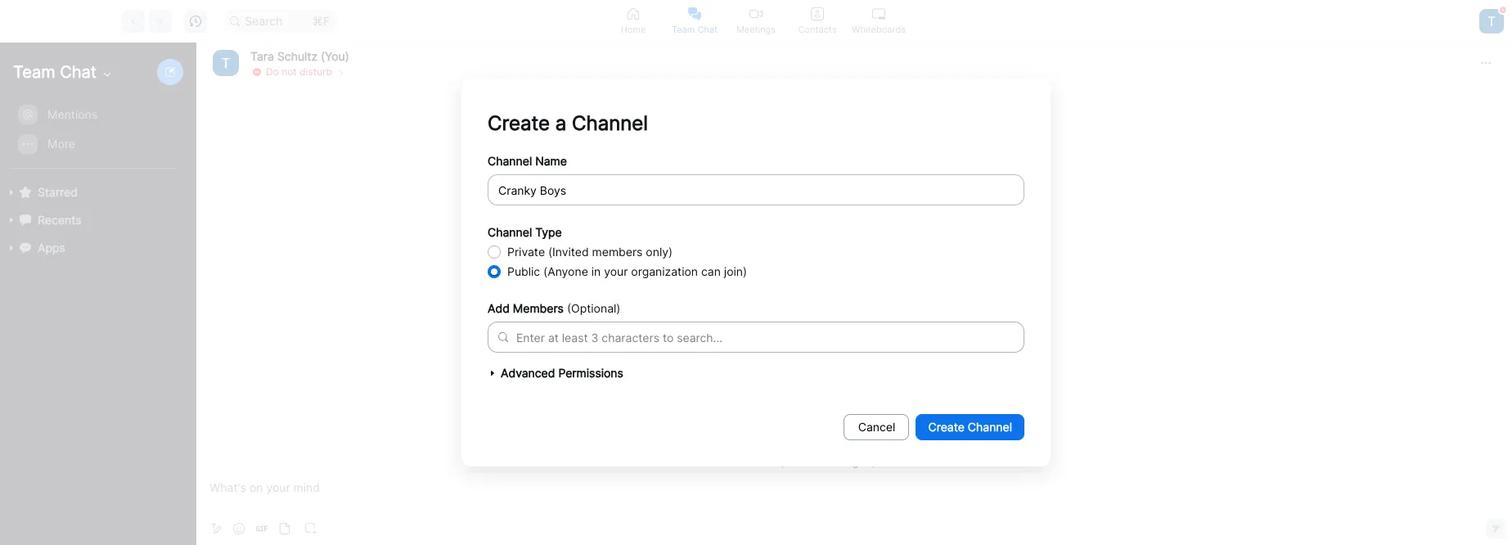 Task type: describe. For each thing, give the bounding box(es) containing it.
links
[[970, 454, 994, 468]]

create for create a channel
[[488, 111, 550, 135]]

screenshot image
[[305, 523, 317, 535]]

create channel button
[[917, 414, 1025, 440]]

channel name
[[488, 154, 567, 168]]

members
[[513, 301, 564, 315]]

or
[[878, 454, 890, 468]]

meetings
[[737, 23, 776, 35]]

add
[[488, 301, 510, 315]]

team inside button
[[672, 23, 695, 35]]

whiteboards button
[[849, 0, 910, 42]]

in
[[592, 264, 601, 278]]

least
[[562, 330, 588, 344]]

more button
[[11, 130, 188, 158]]

a
[[556, 111, 567, 135]]

team chat inside button
[[672, 23, 718, 35]]

home button
[[603, 0, 664, 42]]

messages,
[[817, 454, 875, 468]]

enter
[[517, 330, 545, 344]]

tab list containing home
[[603, 0, 910, 42]]

and
[[947, 454, 967, 468]]

1 chevron right small image from the top
[[336, 66, 346, 77]]

cancel button
[[844, 414, 910, 440]]

public
[[508, 264, 540, 278]]

cancel
[[859, 420, 896, 434]]

channel type, private (invited members only) image
[[488, 246, 501, 259]]

personal
[[842, 420, 912, 441]]

tree containing mentions
[[0, 98, 193, 278]]

⌘f
[[312, 14, 330, 27]]

screenshot image
[[305, 523, 317, 535]]

advanced
[[501, 366, 555, 380]]

team chat button
[[664, 0, 726, 42]]

chat inside button
[[698, 23, 718, 35]]

private (invited members only)
[[508, 245, 673, 259]]

type
[[536, 225, 562, 239]]

1 vertical spatial team chat
[[13, 62, 97, 82]]

do
[[266, 65, 279, 77]]

join)
[[724, 264, 748, 278]]

1 vertical spatial chat
[[60, 62, 97, 82]]

search...
[[677, 330, 723, 344]]

avatar image
[[1480, 9, 1505, 33]]

home
[[621, 23, 646, 35]]

characters
[[602, 330, 660, 344]]

mentions
[[47, 107, 97, 121]]

2 chevron right small image from the top
[[336, 68, 346, 77]]

can
[[702, 264, 721, 278]]

files
[[921, 454, 943, 468]]

collect ideas, draft messages, or save files and links
[[711, 454, 994, 468]]

create a channel
[[488, 111, 648, 135]]

to
[[663, 330, 674, 344]]

mentions button
[[11, 101, 188, 129]]

enter at least 3 characters to search...
[[517, 330, 723, 344]]

ideas,
[[753, 454, 785, 468]]

is
[[783, 420, 796, 441]]

organization
[[631, 264, 698, 278]]

at
[[548, 330, 559, 344]]

channel right a
[[572, 111, 648, 135]]

name
[[536, 154, 567, 168]]

magnifier image
[[499, 332, 508, 342]]

space
[[917, 420, 965, 441]]

whiteboards
[[852, 23, 906, 35]]

this is your personal space
[[744, 420, 965, 441]]



Task type: vqa. For each thing, say whether or not it's contained in the screenshot.
More
yes



Task type: locate. For each thing, give the bounding box(es) containing it.
chat up mentions
[[60, 62, 97, 82]]

contacts button
[[787, 0, 849, 42]]

create inside button
[[929, 420, 965, 434]]

home small image
[[627, 7, 640, 20]]

contacts
[[799, 23, 837, 35]]

collect
[[711, 454, 749, 468]]

0 horizontal spatial chat
[[60, 62, 97, 82]]

add members (optional)
[[488, 301, 621, 315]]

create up and
[[929, 420, 965, 434]]

disturb
[[300, 65, 332, 77]]

team chat left 'meetings'
[[672, 23, 718, 35]]

video on image
[[750, 7, 763, 20]]

your right is
[[801, 420, 837, 441]]

1 vertical spatial your
[[801, 420, 837, 441]]

triangle right image
[[488, 368, 498, 378], [488, 368, 498, 378]]

(invited
[[548, 245, 589, 259]]

create channel
[[929, 420, 1013, 434]]

Channel Type, Public (Anyone in your organization can join) button
[[488, 265, 501, 278]]

whiteboard small image
[[873, 7, 886, 20]]

1 horizontal spatial team
[[672, 23, 695, 35]]

chat left 'meetings'
[[698, 23, 718, 35]]

tree
[[0, 98, 193, 278]]

option group containing private (invited members only)
[[488, 242, 1025, 282]]

more
[[47, 137, 75, 151]]

0 vertical spatial create
[[488, 111, 550, 135]]

new image
[[165, 67, 175, 77], [165, 67, 175, 77]]

create
[[488, 111, 550, 135], [929, 420, 965, 434]]

do not disturb
[[266, 65, 332, 77]]

home small image
[[627, 7, 640, 20]]

0 vertical spatial team chat
[[672, 23, 718, 35]]

permissions
[[559, 366, 624, 380]]

save
[[893, 454, 918, 468]]

this
[[744, 420, 778, 441]]

tara
[[251, 49, 274, 63]]

video on image
[[750, 7, 763, 20]]

private
[[508, 245, 545, 259]]

1 vertical spatial create
[[929, 420, 965, 434]]

create for create channel
[[929, 420, 965, 434]]

1 horizontal spatial create
[[929, 420, 965, 434]]

Channel Name text field
[[488, 174, 1025, 205]]

team chat image
[[689, 7, 702, 20], [689, 7, 702, 20]]

Channel Type, Private (Invited members only) button
[[488, 246, 501, 259]]

(optional)
[[567, 301, 621, 315]]

your down members
[[604, 264, 628, 278]]

advanced permissions button
[[488, 361, 1025, 386]]

tara schultz (you)
[[251, 49, 349, 63]]

profile contact image
[[811, 7, 824, 20], [811, 7, 824, 20]]

team chat up mentions
[[13, 62, 97, 82]]

draft
[[788, 454, 814, 468]]

team chat
[[672, 23, 718, 35], [13, 62, 97, 82]]

1 horizontal spatial your
[[801, 420, 837, 441]]

your
[[604, 264, 628, 278], [801, 420, 837, 441]]

not
[[282, 65, 297, 77]]

create up channel name
[[488, 111, 550, 135]]

1 horizontal spatial chat
[[698, 23, 718, 35]]

meetings button
[[726, 0, 787, 42]]

whiteboard small image
[[873, 7, 886, 20]]

0 vertical spatial team
[[672, 23, 695, 35]]

do not disturb image
[[1500, 6, 1507, 13], [1500, 6, 1507, 13], [253, 68, 261, 76], [253, 68, 261, 76]]

0 vertical spatial chat
[[698, 23, 718, 35]]

channel
[[572, 111, 648, 135], [488, 154, 532, 168], [488, 225, 532, 239], [968, 420, 1013, 434]]

(you)
[[321, 49, 349, 63]]

group
[[0, 100, 188, 169]]

channel up channel type, private (invited members only) image in the left of the page
[[488, 225, 532, 239]]

3
[[592, 330, 599, 344]]

channel inside button
[[968, 420, 1013, 434]]

team
[[672, 23, 695, 35], [13, 62, 55, 82]]

0 horizontal spatial create
[[488, 111, 550, 135]]

only)
[[646, 245, 673, 259]]

public (anyone in your organization can join)
[[508, 264, 748, 278]]

1 vertical spatial team
[[13, 62, 55, 82]]

0 horizontal spatial team chat
[[13, 62, 97, 82]]

schultz
[[277, 49, 318, 63]]

magnifier image
[[230, 16, 240, 26], [230, 16, 240, 26], [499, 332, 508, 342]]

team right home
[[672, 23, 695, 35]]

option group
[[488, 242, 1025, 282]]

channel type
[[488, 225, 562, 239]]

team up mentions
[[13, 62, 55, 82]]

search
[[245, 14, 283, 27]]

channel up links at the bottom right of page
[[968, 420, 1013, 434]]

chevron right small image
[[336, 66, 346, 77], [336, 68, 346, 77]]

chat
[[698, 23, 718, 35], [60, 62, 97, 82]]

0 horizontal spatial your
[[604, 264, 628, 278]]

0 vertical spatial your
[[604, 264, 628, 278]]

0 horizontal spatial team
[[13, 62, 55, 82]]

channel type, public (anyone in your organization can join) image
[[488, 265, 501, 278]]

channel left name
[[488, 154, 532, 168]]

tab list
[[603, 0, 910, 42]]

(anyone
[[544, 264, 588, 278]]

1 horizontal spatial team chat
[[672, 23, 718, 35]]

advanced permissions
[[501, 366, 624, 380]]

None text field
[[517, 329, 520, 346]]

members
[[592, 245, 643, 259]]

group containing mentions
[[0, 100, 188, 169]]



